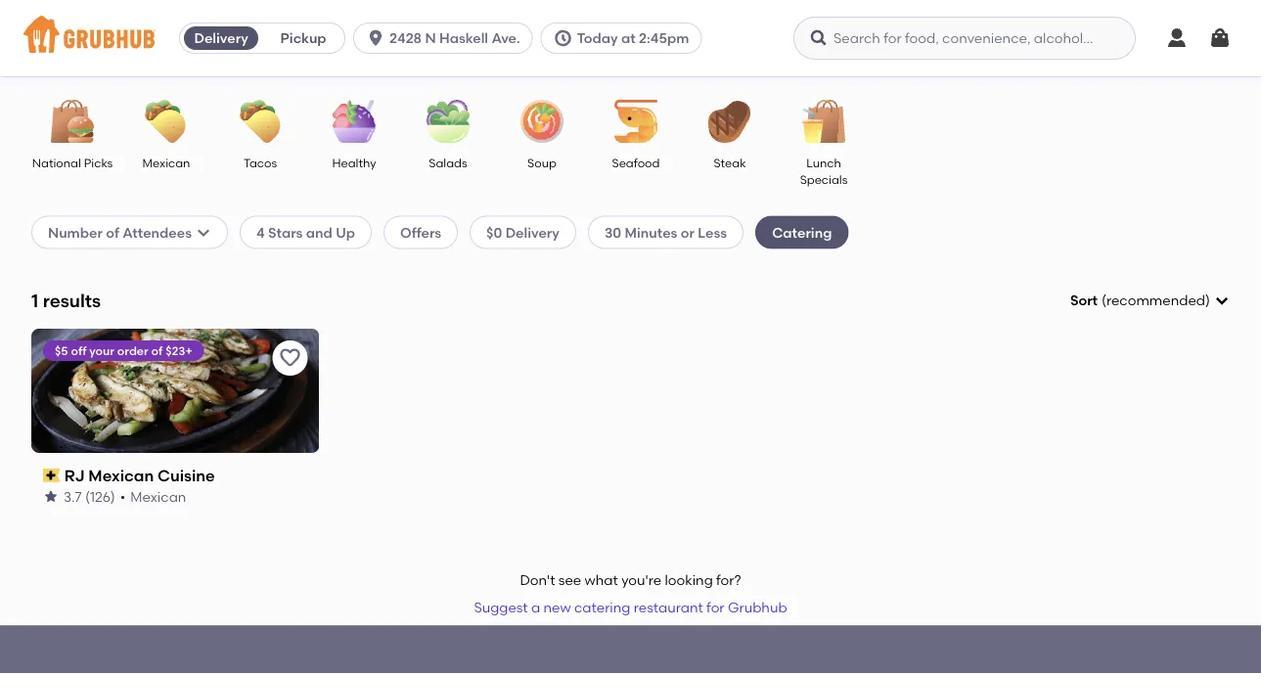 Task type: describe. For each thing, give the bounding box(es) containing it.
mexican for • mexican
[[131, 488, 186, 505]]

0 vertical spatial mexican
[[142, 156, 190, 170]]

tacos
[[244, 156, 277, 170]]

0 horizontal spatial of
[[106, 224, 119, 241]]

star icon image
[[43, 489, 59, 505]]

looking
[[665, 572, 713, 589]]

main navigation navigation
[[0, 0, 1262, 76]]

off
[[71, 343, 87, 358]]

today at 2:45pm
[[577, 30, 690, 47]]

cuisine
[[158, 466, 215, 485]]

2428 n haskell ave.
[[390, 30, 521, 47]]

2428
[[390, 30, 422, 47]]

seafood
[[612, 156, 660, 170]]

mexican for rj mexican cuisine
[[88, 466, 154, 485]]

subscription pass image
[[43, 469, 60, 483]]

svg image inside 'field'
[[1215, 293, 1231, 309]]

for?
[[717, 572, 742, 589]]

4
[[256, 224, 265, 241]]

(
[[1102, 292, 1107, 309]]

rj
[[64, 466, 85, 485]]

steak image
[[696, 100, 765, 143]]

specials
[[800, 173, 848, 187]]

steak
[[714, 156, 747, 170]]

• mexican
[[120, 488, 186, 505]]

order
[[117, 343, 148, 358]]

pickup button
[[262, 23, 345, 54]]

national picks
[[32, 156, 113, 170]]

sort ( recommended )
[[1071, 292, 1211, 309]]

catering
[[773, 224, 832, 241]]

number
[[48, 224, 103, 241]]

(126)
[[85, 488, 115, 505]]

today at 2:45pm button
[[541, 23, 710, 54]]

your
[[89, 343, 115, 358]]

today
[[577, 30, 618, 47]]

rj mexican cuisine link
[[43, 465, 308, 487]]

1
[[31, 290, 38, 311]]

30 minutes or less
[[605, 224, 728, 241]]

tacos image
[[226, 100, 295, 143]]

$0 delivery
[[487, 224, 560, 241]]

up
[[336, 224, 355, 241]]

delivery inside button
[[194, 30, 248, 47]]

delivery inside 1 results main content
[[506, 224, 560, 241]]

new
[[544, 600, 571, 616]]

offers
[[400, 224, 442, 241]]

Search for food, convenience, alcohol... search field
[[794, 17, 1137, 60]]

healthy image
[[320, 100, 389, 143]]

national
[[32, 156, 81, 170]]

recommended
[[1107, 292, 1206, 309]]

don't
[[520, 572, 556, 589]]

$5 off your order of $23+
[[55, 343, 193, 358]]

seafood image
[[602, 100, 671, 143]]

2:45pm
[[639, 30, 690, 47]]

or
[[681, 224, 695, 241]]

rj mexican cuisine logo image
[[31, 329, 319, 453]]

number of attendees
[[48, 224, 192, 241]]

haskell
[[440, 30, 489, 47]]

national picks image
[[38, 100, 107, 143]]

lunch
[[807, 156, 842, 170]]



Task type: locate. For each thing, give the bounding box(es) containing it.
salads image
[[414, 100, 483, 143]]

restaurant
[[634, 600, 704, 616]]

for
[[707, 600, 725, 616]]

of right number
[[106, 224, 119, 241]]

suggest
[[474, 600, 528, 616]]

none field containing sort
[[1071, 291, 1231, 311]]

results
[[43, 290, 101, 311]]

n
[[425, 30, 436, 47]]

soup image
[[508, 100, 577, 143]]

$5
[[55, 343, 68, 358]]

svg image inside today at 2:45pm button
[[554, 28, 573, 48]]

1 vertical spatial mexican
[[88, 466, 154, 485]]

1 horizontal spatial delivery
[[506, 224, 560, 241]]

save this restaurant image
[[278, 346, 302, 370]]

suggest a new catering restaurant for grubhub
[[474, 600, 788, 616]]

$23+
[[166, 343, 193, 358]]

mexican down rj mexican cuisine link
[[131, 488, 186, 505]]

don't see what you're looking for?
[[520, 572, 742, 589]]

$0
[[487, 224, 502, 241]]

delivery
[[194, 30, 248, 47], [506, 224, 560, 241]]

mexican up •
[[88, 466, 154, 485]]

0 vertical spatial of
[[106, 224, 119, 241]]

1 horizontal spatial of
[[151, 343, 163, 358]]

soup
[[528, 156, 557, 170]]

healthy
[[332, 156, 376, 170]]

lunch specials image
[[790, 100, 859, 143]]

1 results
[[31, 290, 101, 311]]

sort
[[1071, 292, 1098, 309]]

1 vertical spatial of
[[151, 343, 163, 358]]

30
[[605, 224, 622, 241]]

none field inside 1 results main content
[[1071, 291, 1231, 311]]

3.7 (126)
[[64, 488, 115, 505]]

pickup
[[281, 30, 327, 47]]

grubhub
[[728, 600, 788, 616]]

of left $23+
[[151, 343, 163, 358]]

salads
[[429, 156, 468, 170]]

save this restaurant button
[[272, 340, 308, 376]]

mexican down mexican "image"
[[142, 156, 190, 170]]

)
[[1206, 292, 1211, 309]]

2 vertical spatial mexican
[[131, 488, 186, 505]]

stars
[[268, 224, 303, 241]]

and
[[306, 224, 333, 241]]

attendees
[[123, 224, 192, 241]]

see
[[559, 572, 582, 589]]

rj mexican cuisine
[[64, 466, 215, 485]]

svg image
[[1209, 26, 1233, 50], [366, 28, 386, 48], [1215, 293, 1231, 309]]

suggest a new catering restaurant for grubhub button
[[465, 591, 797, 626]]

0 vertical spatial delivery
[[194, 30, 248, 47]]

mexican
[[142, 156, 190, 170], [88, 466, 154, 485], [131, 488, 186, 505]]

mexican image
[[132, 100, 201, 143]]

delivery left pickup button
[[194, 30, 248, 47]]

svg image inside 2428 n haskell ave. button
[[366, 28, 386, 48]]

what
[[585, 572, 619, 589]]

lunch specials
[[800, 156, 848, 187]]

ave.
[[492, 30, 521, 47]]

1 vertical spatial delivery
[[506, 224, 560, 241]]

picks
[[84, 156, 113, 170]]

2428 n haskell ave. button
[[354, 23, 541, 54]]

0 horizontal spatial delivery
[[194, 30, 248, 47]]

less
[[698, 224, 728, 241]]

a
[[532, 600, 541, 616]]

3.7
[[64, 488, 82, 505]]

delivery button
[[180, 23, 262, 54]]

•
[[120, 488, 126, 505]]

of
[[106, 224, 119, 241], [151, 343, 163, 358]]

you're
[[622, 572, 662, 589]]

minutes
[[625, 224, 678, 241]]

delivery right $0
[[506, 224, 560, 241]]

None field
[[1071, 291, 1231, 311]]

1 results main content
[[0, 76, 1262, 675]]

at
[[622, 30, 636, 47]]

4 stars and up
[[256, 224, 355, 241]]

svg image
[[1166, 26, 1189, 50], [554, 28, 573, 48], [810, 28, 829, 48], [196, 225, 211, 240]]

catering
[[575, 600, 631, 616]]



Task type: vqa. For each thing, say whether or not it's contained in the screenshot.
the Blue
no



